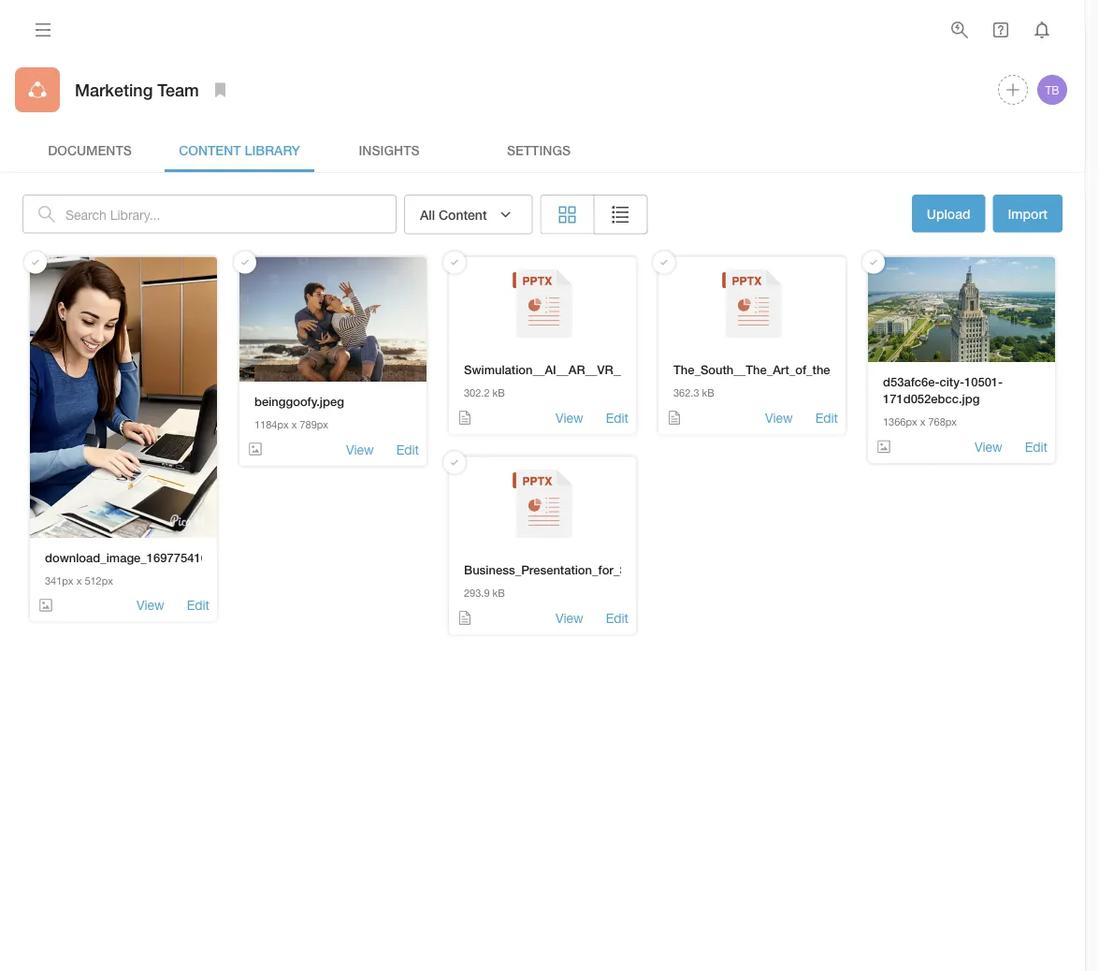 Task type: describe. For each thing, give the bounding box(es) containing it.
d53afc6e-
[[883, 374, 940, 389]]

view for business_presentation_for_serious_business.pptx
[[556, 610, 583, 626]]

341px
[[45, 574, 74, 587]]

upload
[[927, 206, 971, 221]]

settings
[[507, 142, 571, 157]]

edit for business_presentation_for_serious_business.pptx
[[606, 610, 629, 626]]

362.3 kb
[[674, 387, 715, 399]]

insights
[[359, 142, 420, 157]]

content library
[[179, 142, 300, 157]]

view for the_south__the_art_of_the_cypress.pptx
[[765, 410, 793, 426]]

0 vertical spatial content
[[179, 142, 241, 157]]

documents link
[[15, 127, 165, 172]]

edit link for d53afc6e-city-10501- 171d052ebcc.jpg
[[1025, 437, 1048, 456]]

download_image_1697754168778.png image
[[30, 257, 217, 538]]

362.3
[[674, 387, 699, 399]]

edit for beinggoofy.jpeg
[[396, 441, 419, 457]]

view for beinggoofy.jpeg
[[346, 441, 374, 457]]

tb
[[1045, 83, 1060, 96]]

1366px x 768px
[[883, 416, 957, 428]]

all
[[420, 207, 435, 222]]

kb for the_south__the_art_of_the_cypress.pptx
[[702, 387, 715, 399]]

x for download_image_1697754168778.png
[[76, 574, 82, 587]]

171d052ebcc.jpg
[[883, 391, 980, 406]]

all content button
[[404, 195, 533, 234]]

kb for business_presentation_for_serious_business.pptx
[[493, 587, 505, 599]]

download_image_1697754168778.png
[[45, 550, 260, 564]]

library
[[245, 142, 300, 157]]

content library link
[[165, 127, 314, 172]]

edit for d53afc6e-city-10501- 171d052ebcc.jpg
[[1025, 439, 1048, 454]]

768px
[[928, 416, 957, 428]]

beinggoofy.jpeg image
[[239, 257, 427, 382]]

edit link for beinggoofy.jpeg
[[396, 440, 419, 458]]

settings link
[[464, 127, 614, 172]]

view link for beinggoofy.jpeg
[[346, 440, 374, 458]]

the_south__the_art_of_the_cypress.pptx
[[674, 363, 911, 377]]

view link for business_presentation_for_serious_business.pptx
[[556, 609, 583, 627]]

team
[[158, 79, 199, 100]]

view link for download_image_1697754168778.png
[[137, 596, 164, 614]]

d53afc6e-city-10501- 171d052ebcc.jpg
[[883, 374, 1003, 406]]

city-
[[940, 374, 964, 389]]

edit for download_image_1697754168778.png
[[187, 597, 210, 613]]

789px
[[300, 418, 328, 431]]



Task type: locate. For each thing, give the bounding box(es) containing it.
kb
[[493, 387, 505, 399], [702, 387, 715, 399], [493, 587, 505, 599]]

Search Library... search field
[[65, 195, 397, 234]]

import button
[[993, 195, 1063, 232]]

import
[[1008, 206, 1048, 221]]

kb right 293.9
[[493, 587, 505, 599]]

view link for d53afc6e-city-10501- 171d052ebcc.jpg
[[975, 437, 1003, 456]]

documents
[[48, 142, 132, 157]]

tab list
[[15, 127, 1070, 172]]

content inside button
[[439, 207, 487, 222]]

view
[[556, 410, 583, 426], [765, 410, 793, 426], [975, 439, 1003, 454], [346, 441, 374, 457], [137, 597, 164, 613], [556, 610, 583, 626]]

0 horizontal spatial x
[[76, 574, 82, 587]]

512px
[[85, 574, 113, 587]]

view for d53afc6e-city-10501- 171d052ebcc.jpg
[[975, 439, 1003, 454]]

content down bookmark image
[[179, 142, 241, 157]]

beinggoofy.jpeg
[[254, 394, 344, 408]]

x for d53afc6e-city-10501- 171d052ebcc.jpg
[[920, 416, 926, 428]]

edit link for business_presentation_for_serious_business.pptx
[[606, 609, 629, 627]]

x left "768px"
[[920, 416, 926, 428]]

x
[[920, 416, 926, 428], [292, 418, 297, 431], [76, 574, 82, 587]]

edit link for download_image_1697754168778.png
[[187, 596, 210, 614]]

tb button
[[1035, 72, 1070, 108]]

edit link
[[606, 409, 629, 427], [815, 409, 838, 427], [1025, 437, 1048, 456], [396, 440, 419, 458], [187, 596, 210, 614], [606, 609, 629, 627]]

d53afc6e city 10501 171d052ebcc.jpg image
[[868, 257, 1055, 362]]

341px x 512px
[[45, 574, 113, 587]]

x for beinggoofy.jpeg
[[292, 418, 297, 431]]

0 horizontal spatial content
[[179, 142, 241, 157]]

bookmark image
[[209, 79, 232, 101]]

content
[[179, 142, 241, 157], [439, 207, 487, 222]]

2 horizontal spatial x
[[920, 416, 926, 428]]

edit
[[606, 410, 629, 426], [815, 410, 838, 426], [1025, 439, 1048, 454], [396, 441, 419, 457], [187, 597, 210, 613], [606, 610, 629, 626]]

1 horizontal spatial x
[[292, 418, 297, 431]]

293.9 kb
[[464, 587, 505, 599]]

marketing
[[75, 79, 153, 100]]

1366px
[[883, 416, 917, 428]]

302.2
[[464, 387, 490, 399]]

view link
[[556, 409, 583, 427], [765, 409, 793, 427], [975, 437, 1003, 456], [346, 440, 374, 458], [137, 596, 164, 614], [556, 609, 583, 627]]

insights link
[[314, 127, 464, 172]]

302.2 kb
[[464, 387, 505, 399]]

view for download_image_1697754168778.png
[[137, 597, 164, 613]]

1 horizontal spatial content
[[439, 207, 487, 222]]

marketing team
[[75, 79, 199, 100]]

business_presentation_for_serious_business.pptx
[[464, 563, 748, 577]]

kb right 302.2
[[493, 387, 505, 399]]

293.9
[[464, 587, 490, 599]]

group
[[540, 195, 648, 234]]

content right all
[[439, 207, 487, 222]]

1184px x 789px
[[254, 418, 328, 431]]

all content
[[420, 207, 487, 222]]

10501-
[[964, 374, 1003, 389]]

x left 789px
[[292, 418, 297, 431]]

view link for the_south__the_art_of_the_cypress.pptx
[[765, 409, 793, 427]]

1184px
[[254, 418, 289, 431]]

edit for the_south__the_art_of_the_cypress.pptx
[[815, 410, 838, 426]]

tab list containing documents
[[15, 127, 1070, 172]]

x left 512px
[[76, 574, 82, 587]]

1 vertical spatial content
[[439, 207, 487, 222]]

kb right 362.3
[[702, 387, 715, 399]]

upload button
[[912, 195, 986, 234], [912, 195, 986, 232]]

edit link for the_south__the_art_of_the_cypress.pptx
[[815, 409, 838, 427]]



Task type: vqa. For each thing, say whether or not it's contained in the screenshot.
Go Back image
no



